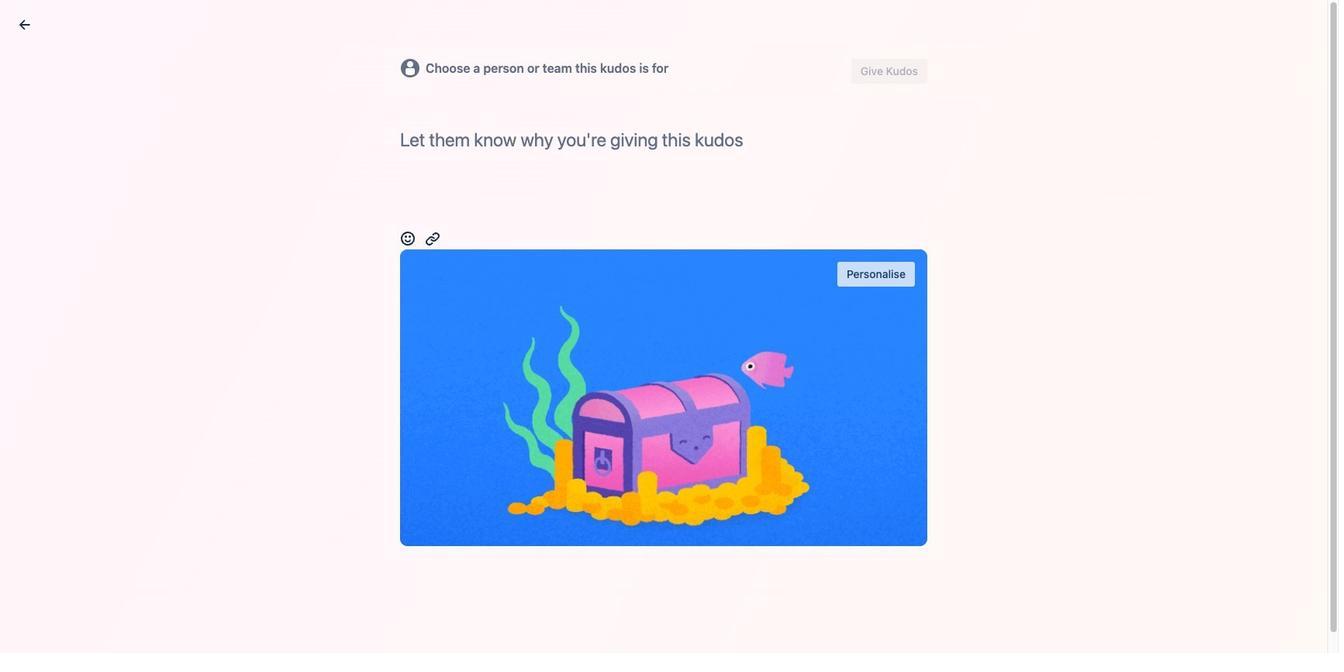 Task type: locate. For each thing, give the bounding box(es) containing it.
dialog
[[0, 0, 1339, 654]]

list item
[[427, 9, 491, 34]]

group
[[427, 40, 675, 261], [6, 43, 149, 157], [6, 152, 149, 172]]

confluence image
[[712, 480, 724, 492], [712, 480, 724, 492]]

write an update for… group
[[427, 256, 675, 417]]

0 vertical spatial jira image
[[549, 429, 561, 441]]

top element
[[9, 0, 1017, 43]]

:dart: image
[[446, 115, 464, 133]]

expand icon image
[[1144, 146, 1156, 158]]

1 horizontal spatial list
[[1175, 9, 1330, 34]]

jira image
[[549, 429, 561, 441], [761, 429, 773, 441], [761, 429, 773, 441], [1136, 480, 1148, 492], [1136, 480, 1148, 492], [712, 531, 724, 544]]

jira image
[[549, 429, 561, 441], [712, 531, 724, 544]]

list
[[121, 0, 1017, 43], [1175, 9, 1330, 34]]

tab list
[[317, 647, 1159, 654]]

1 vertical spatial jira image
[[712, 531, 724, 544]]

:running_shirt_with_sash: image
[[446, 167, 464, 186], [446, 167, 464, 186]]

1 horizontal spatial jira image
[[712, 531, 724, 544]]

0 horizontal spatial list
[[121, 0, 1017, 43]]

Search field
[[1017, 9, 1172, 34]]

None search field
[[1017, 9, 1172, 34]]

heading
[[427, 271, 675, 284]]

:dart: image
[[446, 115, 464, 133]]

Filter by title field
[[1022, 620, 1158, 642]]

banner
[[0, 0, 1339, 43]]

:watermelon: image
[[446, 62, 464, 81], [446, 62, 464, 81]]



Task type: describe. For each thing, give the bounding box(es) containing it.
search image
[[1023, 15, 1035, 28]]

writing mode image
[[440, 388, 458, 406]]

list item inside list
[[427, 9, 491, 34]]

0 horizontal spatial jira image
[[549, 429, 561, 441]]

close drawer image
[[16, 16, 34, 34]]



Task type: vqa. For each thing, say whether or not it's contained in the screenshot.
the rightmost list
yes



